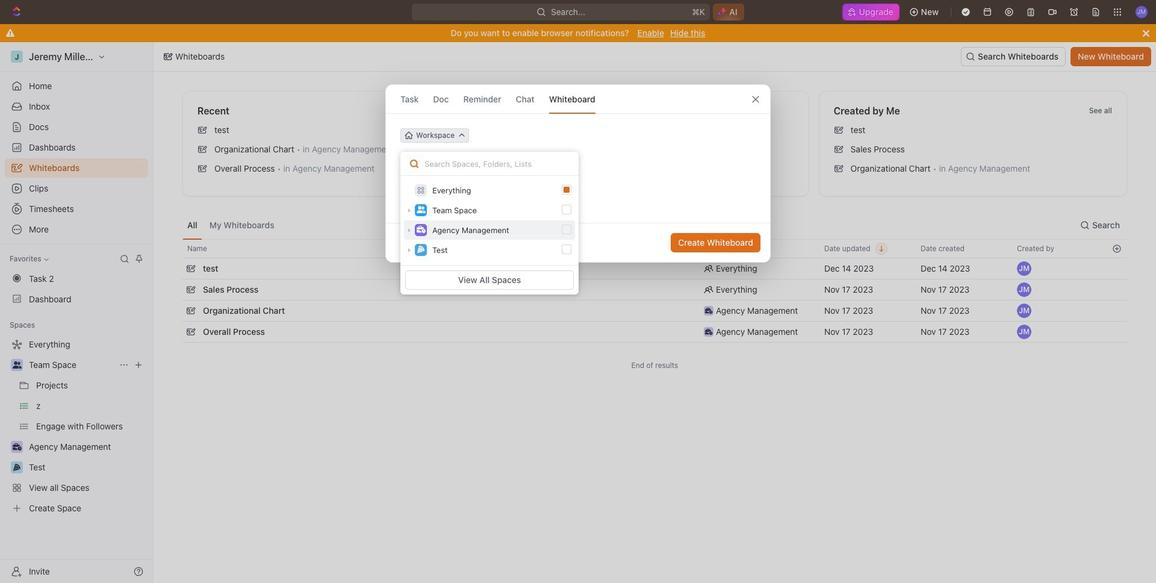 Task type: describe. For each thing, give the bounding box(es) containing it.
3 row from the top
[[183, 278, 1128, 302]]

user group image inside 'sidebar' navigation
[[12, 362, 21, 369]]

1 cell from the top
[[1107, 258, 1128, 279]]

1 row from the top
[[183, 239, 1128, 258]]

5 row from the top
[[183, 320, 1128, 344]]

sidebar navigation
[[0, 42, 154, 583]]

4 row from the top
[[183, 299, 1128, 323]]

jeremy miller, , element for third cell from the top of the page
[[1018, 304, 1032, 318]]

2 cell from the top
[[1107, 280, 1128, 300]]

business time image inside row
[[705, 308, 713, 314]]



Task type: vqa. For each thing, say whether or not it's contained in the screenshot.
4th — text box from the right
no



Task type: locate. For each thing, give the bounding box(es) containing it.
Name this Whiteboard... field
[[386, 152, 771, 167]]

cell
[[1107, 258, 1128, 279], [1107, 280, 1128, 300], [1107, 301, 1128, 321]]

jeremy miller, , element for 3rd cell from the bottom
[[1018, 261, 1032, 276]]

0 vertical spatial business time image
[[417, 226, 426, 233]]

user group image
[[417, 206, 426, 214], [12, 362, 21, 369]]

0 horizontal spatial business time image
[[417, 226, 426, 233]]

1 jeremy miller, , element from the top
[[1018, 261, 1032, 276]]

4 jeremy miller, , element from the top
[[1018, 325, 1032, 339]]

row
[[183, 239, 1128, 258], [183, 257, 1128, 281], [183, 278, 1128, 302], [183, 299, 1128, 323], [183, 320, 1128, 344]]

pizza slice image
[[418, 246, 425, 253]]

1 vertical spatial user group image
[[12, 362, 21, 369]]

3 cell from the top
[[1107, 301, 1128, 321]]

3 jeremy miller, , element from the top
[[1018, 304, 1032, 318]]

jeremy miller, , element
[[1018, 261, 1032, 276], [1018, 283, 1032, 297], [1018, 304, 1032, 318], [1018, 325, 1032, 339]]

0 vertical spatial cell
[[1107, 258, 1128, 279]]

table
[[183, 239, 1128, 344]]

0 vertical spatial user group image
[[417, 206, 426, 214]]

business time image
[[705, 329, 713, 335]]

business time image up business time image
[[705, 308, 713, 314]]

1 horizontal spatial user group image
[[417, 206, 426, 214]]

Search Spaces, Folders, Lists text field
[[401, 152, 579, 176]]

0 horizontal spatial user group image
[[12, 362, 21, 369]]

1 horizontal spatial business time image
[[705, 308, 713, 314]]

2 jeremy miller, , element from the top
[[1018, 283, 1032, 297]]

dialog
[[386, 84, 771, 263]]

jeremy miller, , element for 2nd cell from the bottom of the page
[[1018, 283, 1032, 297]]

business time image up pizza slice icon
[[417, 226, 426, 233]]

2 row from the top
[[183, 257, 1128, 281]]

business time image
[[417, 226, 426, 233], [705, 308, 713, 314]]

1 vertical spatial cell
[[1107, 280, 1128, 300]]

1 vertical spatial business time image
[[705, 308, 713, 314]]

tab list
[[183, 211, 279, 239]]

2 vertical spatial cell
[[1107, 301, 1128, 321]]



